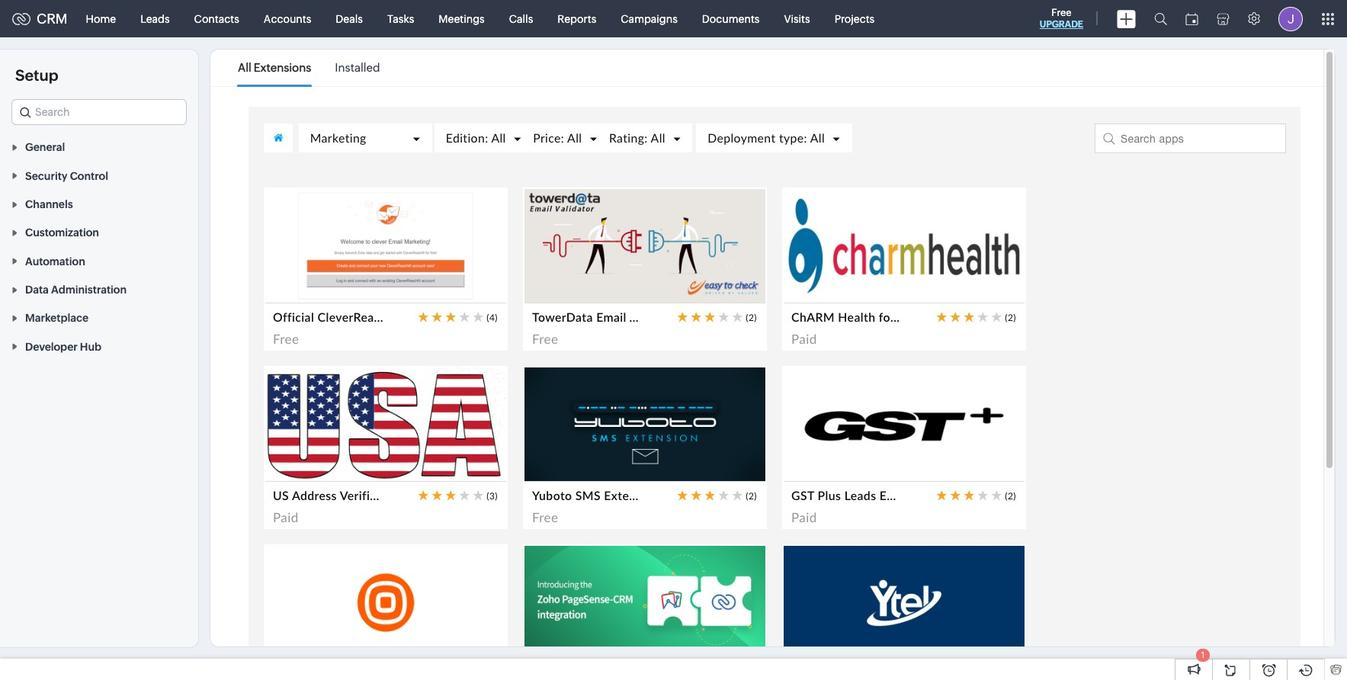 Task type: describe. For each thing, give the bounding box(es) containing it.
meetings
[[439, 13, 485, 25]]

free upgrade
[[1040, 7, 1083, 30]]

crm link
[[12, 11, 68, 27]]

1
[[1201, 650, 1205, 659]]

hub
[[80, 341, 101, 353]]

reports link
[[545, 0, 609, 37]]

data
[[25, 284, 49, 296]]

developer hub
[[25, 341, 101, 353]]

developer hub button
[[0, 332, 198, 360]]

leads
[[140, 13, 170, 25]]

marketplace
[[25, 312, 88, 324]]

marketplace button
[[0, 303, 198, 332]]

general
[[25, 141, 65, 153]]

campaigns link
[[609, 0, 690, 37]]

tasks link
[[375, 0, 426, 37]]

all extensions
[[238, 61, 311, 74]]

documents
[[702, 13, 760, 25]]

reports
[[558, 13, 596, 25]]

meetings link
[[426, 0, 497, 37]]

campaigns
[[621, 13, 678, 25]]

deals
[[336, 13, 363, 25]]

automation button
[[0, 247, 198, 275]]

profile element
[[1269, 0, 1312, 37]]

administration
[[51, 284, 127, 296]]

projects link
[[822, 0, 887, 37]]

logo image
[[12, 13, 30, 25]]

security control
[[25, 170, 108, 182]]

tasks
[[387, 13, 414, 25]]

accounts
[[264, 13, 311, 25]]



Task type: locate. For each thing, give the bounding box(es) containing it.
automation
[[25, 255, 85, 267]]

developer
[[25, 341, 78, 353]]

deals link
[[323, 0, 375, 37]]

setup
[[15, 66, 58, 84]]

data administration button
[[0, 275, 198, 303]]

free
[[1052, 7, 1072, 18]]

leads link
[[128, 0, 182, 37]]

installed link
[[335, 50, 380, 85]]

security
[[25, 170, 68, 182]]

search image
[[1154, 12, 1167, 25]]

all extensions link
[[238, 50, 311, 85]]

security control button
[[0, 161, 198, 190]]

extensions
[[254, 61, 311, 74]]

installed
[[335, 61, 380, 74]]

channels
[[25, 198, 73, 210]]

customization
[[25, 227, 99, 239]]

projects
[[835, 13, 875, 25]]

documents link
[[690, 0, 772, 37]]

contacts link
[[182, 0, 251, 37]]

crm
[[37, 11, 68, 27]]

data administration
[[25, 284, 127, 296]]

search element
[[1145, 0, 1176, 37]]

visits
[[784, 13, 810, 25]]

visits link
[[772, 0, 822, 37]]

calls
[[509, 13, 533, 25]]

home link
[[74, 0, 128, 37]]

channels button
[[0, 190, 198, 218]]

Search text field
[[12, 100, 186, 124]]

profile image
[[1279, 6, 1303, 31]]

home
[[86, 13, 116, 25]]

general button
[[0, 133, 198, 161]]

contacts
[[194, 13, 239, 25]]

None field
[[11, 99, 187, 125]]

create menu element
[[1108, 0, 1145, 37]]

create menu image
[[1117, 10, 1136, 28]]

calls link
[[497, 0, 545, 37]]

upgrade
[[1040, 19, 1083, 30]]

customization button
[[0, 218, 198, 247]]

control
[[70, 170, 108, 182]]

all
[[238, 61, 251, 74]]

calendar image
[[1185, 13, 1198, 25]]

accounts link
[[251, 0, 323, 37]]



Task type: vqa. For each thing, say whether or not it's contained in the screenshot.
second mmm d, yyyy TEXT BOX from the top
no



